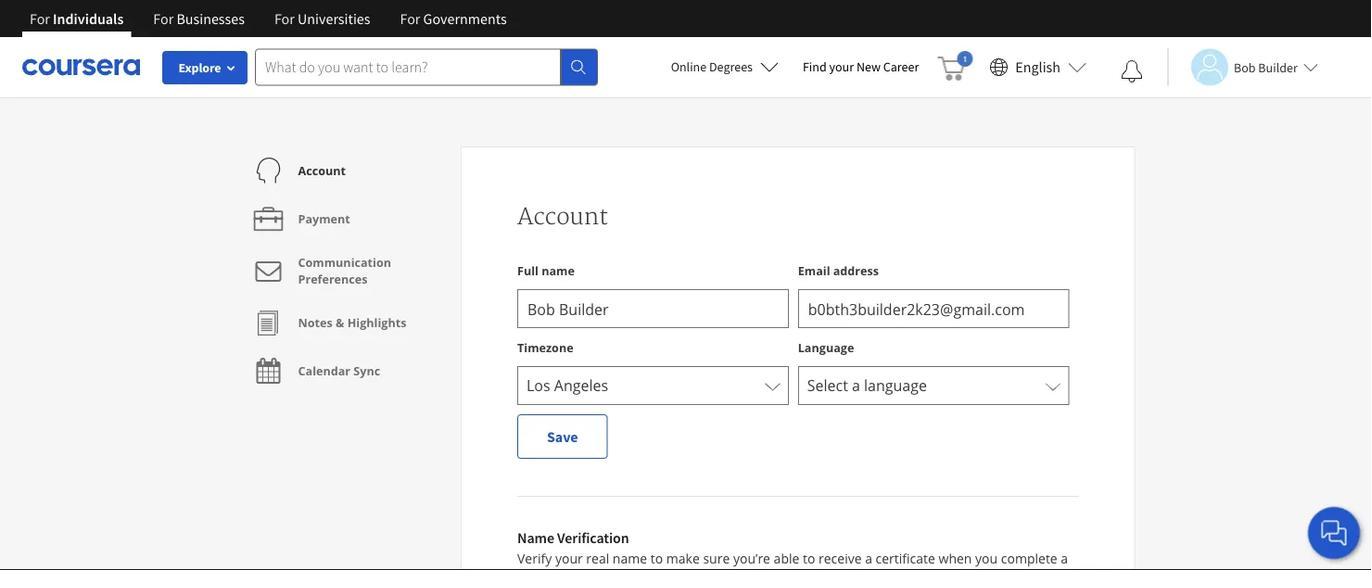 Task type: locate. For each thing, give the bounding box(es) containing it.
name up specialization.
[[613, 550, 648, 568]]

0 vertical spatial account
[[298, 163, 346, 179]]

english
[[1016, 58, 1061, 77]]

0 horizontal spatial a
[[866, 550, 873, 568]]

1 horizontal spatial a
[[1061, 550, 1069, 568]]

account settings element
[[236, 147, 461, 395]]

account up full name
[[518, 203, 609, 231]]

for individuals
[[30, 9, 124, 28]]

banner navigation
[[15, 0, 522, 37]]

new
[[857, 58, 881, 75]]

Full name text field
[[518, 289, 789, 328]]

account up payment
[[298, 163, 346, 179]]

account
[[298, 163, 346, 179], [518, 203, 609, 231]]

None search field
[[255, 49, 598, 86]]

to right able
[[803, 550, 816, 568]]

explore
[[179, 59, 221, 76]]

shopping cart: 1 item image
[[938, 51, 973, 81]]

coursera image
[[22, 52, 140, 82]]

2 for from the left
[[153, 9, 174, 28]]

find
[[803, 58, 827, 75]]

verify
[[518, 550, 552, 568]]

a right complete
[[1061, 550, 1069, 568]]

specialization.
[[578, 570, 664, 570]]

1 horizontal spatial your
[[830, 58, 854, 75]]

payment link
[[250, 195, 350, 243]]

for for governments
[[400, 9, 421, 28]]

when
[[939, 550, 973, 568]]

communication preferences
[[298, 255, 391, 287]]

save button
[[518, 415, 608, 459]]

for left universities
[[274, 9, 295, 28]]

3 for from the left
[[274, 9, 295, 28]]

1 horizontal spatial account
[[518, 203, 609, 231]]

highlights
[[348, 315, 407, 331]]

a
[[866, 550, 873, 568], [1061, 550, 1069, 568]]

email
[[798, 263, 831, 278]]

builder
[[1259, 59, 1298, 76]]

name right full in the left top of the page
[[542, 263, 575, 278]]

1 horizontal spatial name
[[613, 550, 648, 568]]

1 for from the left
[[30, 9, 50, 28]]

0 vertical spatial name
[[542, 263, 575, 278]]

or
[[562, 570, 575, 570]]

1 a from the left
[[866, 550, 873, 568]]

address
[[834, 263, 879, 278]]

universities
[[298, 9, 371, 28]]

1 to from the left
[[651, 550, 663, 568]]

to
[[651, 550, 663, 568], [803, 550, 816, 568]]

language
[[798, 339, 855, 355]]

0 horizontal spatial account
[[298, 163, 346, 179]]

individuals
[[53, 9, 124, 28]]

your right find
[[830, 58, 854, 75]]

0 horizontal spatial name
[[542, 263, 575, 278]]

2 a from the left
[[1061, 550, 1069, 568]]

a right receive
[[866, 550, 873, 568]]

for governments
[[400, 9, 507, 28]]

0 horizontal spatial your
[[556, 550, 583, 568]]

1 vertical spatial your
[[556, 550, 583, 568]]

for left the businesses at the top
[[153, 9, 174, 28]]

save
[[547, 428, 578, 446]]

for left "individuals"
[[30, 9, 50, 28]]

career
[[884, 58, 920, 75]]

for up what do you want to learn? text field
[[400, 9, 421, 28]]

notes
[[298, 315, 333, 331]]

real
[[587, 550, 610, 568]]

1 horizontal spatial to
[[803, 550, 816, 568]]

your
[[830, 58, 854, 75], [556, 550, 583, 568]]

complete
[[1002, 550, 1058, 568]]

bob builder
[[1235, 59, 1298, 76]]

explore button
[[162, 51, 248, 84]]

0 vertical spatial your
[[830, 58, 854, 75]]

1 vertical spatial name
[[613, 550, 648, 568]]

bob
[[1235, 59, 1256, 76]]

your up or
[[556, 550, 583, 568]]

0 horizontal spatial to
[[651, 550, 663, 568]]

for
[[30, 9, 50, 28], [153, 9, 174, 28], [274, 9, 295, 28], [400, 9, 421, 28]]

online degrees
[[671, 58, 753, 75]]

to left make
[[651, 550, 663, 568]]

calendar sync
[[298, 363, 380, 379]]

name
[[518, 529, 555, 547]]

4 for from the left
[[400, 9, 421, 28]]

name
[[542, 263, 575, 278], [613, 550, 648, 568]]



Task type: describe. For each thing, give the bounding box(es) containing it.
chat with us image
[[1320, 519, 1350, 548]]

bob builder button
[[1168, 49, 1319, 86]]

full
[[518, 263, 539, 278]]

email address
[[798, 263, 879, 278]]

notes & highlights link
[[250, 299, 407, 347]]

you're
[[734, 550, 771, 568]]

for for individuals
[[30, 9, 50, 28]]

governments
[[424, 9, 507, 28]]

online
[[671, 58, 707, 75]]

calendar
[[298, 363, 351, 379]]

for for universities
[[274, 9, 295, 28]]

Email address text field
[[798, 289, 1070, 328]]

full name
[[518, 263, 575, 278]]

sure
[[704, 550, 730, 568]]

find your new career link
[[794, 56, 929, 79]]

payment
[[298, 211, 350, 227]]

your inside name verification verify your real name to make sure you're able to receive a certificate when you complete a course or specialization.
[[556, 550, 583, 568]]

show notifications image
[[1121, 60, 1144, 83]]

online degrees button
[[656, 46, 794, 87]]

account link
[[250, 147, 346, 195]]

2 to from the left
[[803, 550, 816, 568]]

verification
[[558, 529, 629, 547]]

notes & highlights
[[298, 315, 407, 331]]

able
[[774, 550, 800, 568]]

certificate
[[876, 550, 936, 568]]

timezone
[[518, 339, 574, 355]]

for for businesses
[[153, 9, 174, 28]]

&
[[336, 315, 345, 331]]

communication preferences link
[[250, 243, 447, 299]]

english button
[[983, 37, 1095, 97]]

find your new career
[[803, 58, 920, 75]]

1 vertical spatial account
[[518, 203, 609, 231]]

course
[[518, 570, 558, 570]]

make
[[667, 550, 700, 568]]

calendar sync link
[[250, 347, 380, 395]]

communication
[[298, 255, 391, 270]]

preferences
[[298, 271, 368, 287]]

receive
[[819, 550, 862, 568]]

you
[[976, 550, 998, 568]]

sync
[[354, 363, 380, 379]]

degrees
[[710, 58, 753, 75]]

for universities
[[274, 9, 371, 28]]

businesses
[[177, 9, 245, 28]]

name verification verify your real name to make sure you're able to receive a certificate when you complete a course or specialization.
[[518, 529, 1069, 570]]

for businesses
[[153, 9, 245, 28]]

name inside name verification verify your real name to make sure you're able to receive a certificate when you complete a course or specialization.
[[613, 550, 648, 568]]

What do you want to learn? text field
[[255, 49, 561, 86]]



Task type: vqa. For each thing, say whether or not it's contained in the screenshot.
complete
yes



